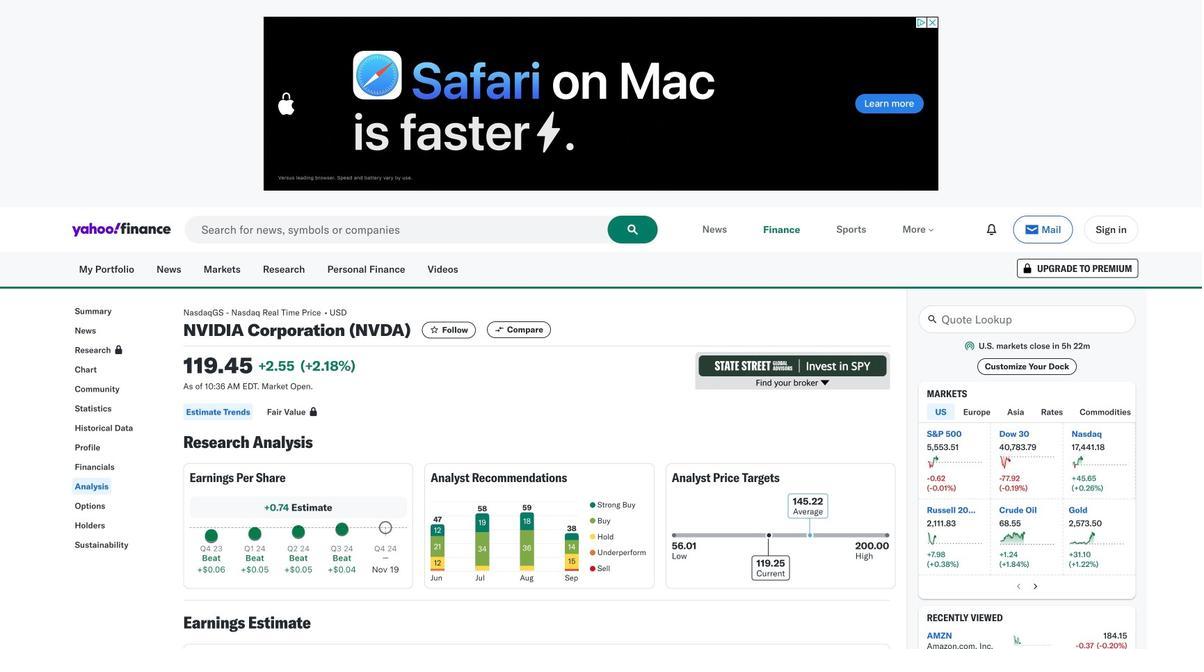 Task type: vqa. For each thing, say whether or not it's contained in the screenshot.
search field
yes



Task type: describe. For each thing, give the bounding box(es) containing it.
Search for news, symbols or companies text field
[[185, 216, 658, 244]]

Quote Lookup text field
[[919, 306, 1136, 333]]

amzn chart element
[[1014, 635, 1054, 647]]

0 vertical spatial advertisement element
[[264, 17, 939, 191]]

analysis menubar menu bar
[[183, 404, 890, 420]]

nvda navigation menubar menu bar
[[55, 300, 167, 553]]



Task type: locate. For each thing, give the bounding box(es) containing it.
advertisement element
[[264, 17, 939, 191], [696, 352, 890, 390]]

toolbar
[[980, 216, 1139, 244]]

1 vertical spatial advertisement element
[[696, 352, 890, 390]]

tab list
[[927, 404, 1203, 422]]

search image
[[627, 224, 639, 235]]

prev image
[[1014, 581, 1025, 592]]

None search field
[[919, 306, 1136, 333]]

None search field
[[185, 216, 658, 244]]



